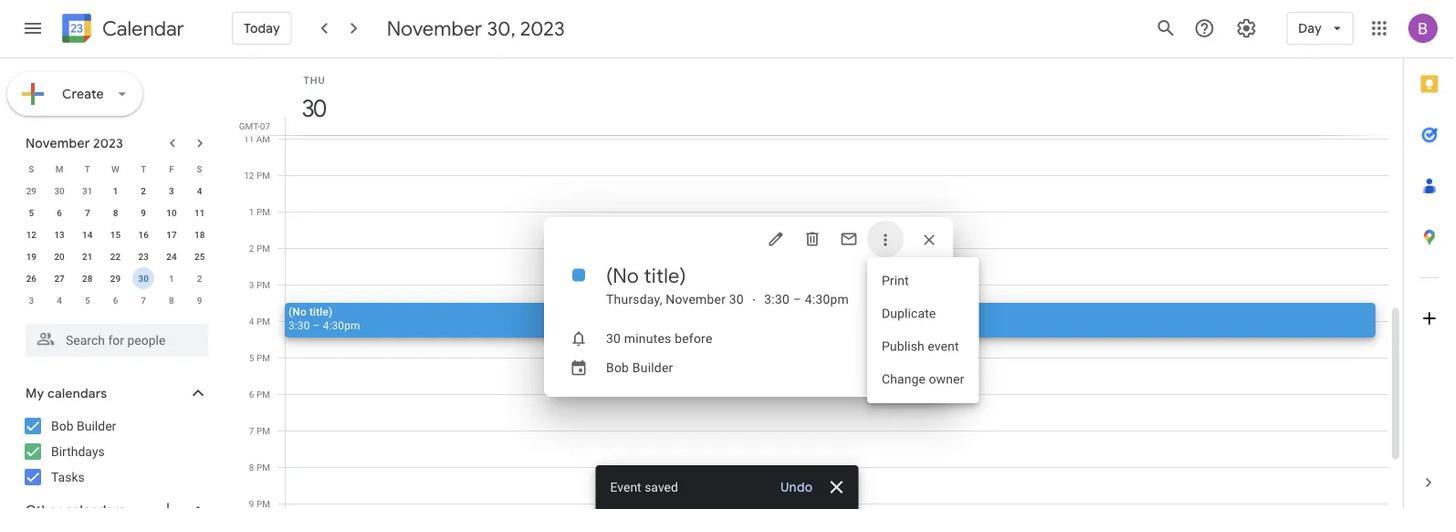 Task type: locate. For each thing, give the bounding box(es) containing it.
event saved
[[611, 480, 678, 495]]

21
[[82, 251, 93, 262]]

7 down 6 pm
[[249, 426, 254, 437]]

11 down "gmt-"
[[244, 133, 254, 144]]

1 vertical spatial 12
[[26, 229, 37, 240]]

0 vertical spatial 2023
[[520, 16, 565, 41]]

0 vertical spatial 4:30pm
[[805, 292, 849, 307]]

row containing 19
[[17, 246, 214, 268]]

2 row from the top
[[17, 180, 214, 202]]

november inside (no title) thursday, november 30 ⋅ 3:30 – 4:30pm
[[666, 292, 726, 307]]

None search field
[[0, 317, 226, 357]]

2 horizontal spatial 1
[[249, 206, 254, 217]]

7 inside 30 grid
[[249, 426, 254, 437]]

gmt-
[[239, 121, 260, 132]]

5 inside 30 grid
[[249, 353, 254, 363]]

1 row from the top
[[17, 158, 214, 180]]

3 inside 30 grid
[[249, 279, 254, 290]]

4 row from the top
[[17, 224, 214, 246]]

4:30pm down delete event icon at top right
[[805, 292, 849, 307]]

6 down october 30 element
[[57, 207, 62, 218]]

4
[[197, 185, 202, 196], [57, 295, 62, 306], [249, 316, 254, 327]]

december 3 element
[[20, 289, 42, 311]]

Search for people text field
[[37, 324, 197, 357]]

1 vertical spatial 11
[[194, 207, 205, 218]]

2 horizontal spatial 2
[[249, 243, 254, 254]]

email event details image
[[840, 230, 858, 248]]

29 left october 30 element
[[26, 185, 37, 196]]

row group
[[17, 180, 214, 311]]

2 inside 30 grid
[[249, 243, 254, 254]]

5 up 6 pm
[[249, 353, 254, 363]]

25
[[194, 251, 205, 262]]

3 down 26 element
[[29, 295, 34, 306]]

1 horizontal spatial 9
[[197, 295, 202, 306]]

1 vertical spatial 9
[[197, 295, 202, 306]]

1 vertical spatial 7
[[141, 295, 146, 306]]

2 horizontal spatial 8
[[249, 462, 254, 473]]

0 vertical spatial 9
[[141, 207, 146, 218]]

bob inside my calendars 'list'
[[51, 419, 74, 434]]

0 horizontal spatial november
[[26, 135, 90, 151]]

11
[[244, 133, 254, 144], [194, 207, 205, 218]]

0 horizontal spatial 7
[[85, 207, 90, 218]]

pm up 6 pm
[[257, 353, 270, 363]]

6 for december 6 'element'
[[113, 295, 118, 306]]

7 up 14 element at the left of the page
[[85, 207, 90, 218]]

row containing 12
[[17, 224, 214, 246]]

30 for 30 minutes before
[[606, 331, 621, 346]]

bob builder up birthdays at left
[[51, 419, 116, 434]]

11 up 18
[[194, 207, 205, 218]]

– right ⋅
[[793, 292, 802, 307]]

bob builder down minutes
[[606, 360, 674, 375]]

0 vertical spatial bob
[[606, 360, 629, 375]]

2 vertical spatial 5
[[249, 353, 254, 363]]

title) up thursday,
[[644, 263, 687, 289]]

1 up december 8 element
[[169, 273, 174, 284]]

settings menu image
[[1236, 17, 1258, 39]]

4:30pm
[[805, 292, 849, 307], [323, 319, 360, 332]]

add other calendars image
[[159, 500, 177, 510]]

1 horizontal spatial 4
[[197, 185, 202, 196]]

7
[[85, 207, 90, 218], [141, 295, 146, 306], [249, 426, 254, 437]]

3 up 10 element
[[169, 185, 174, 196]]

0 vertical spatial 29
[[26, 185, 37, 196]]

0 vertical spatial 12
[[244, 170, 254, 181]]

today button
[[232, 6, 292, 50]]

my calendars list
[[4, 412, 226, 492]]

t up october 31 element
[[85, 163, 90, 174]]

pm down 5 pm
[[257, 389, 270, 400]]

2023 up w
[[93, 135, 123, 151]]

pm up 4 pm
[[257, 279, 270, 290]]

– inside (no title) thursday, november 30 ⋅ 3:30 – 4:30pm
[[793, 292, 802, 307]]

3 pm
[[249, 279, 270, 290]]

16 element
[[133, 224, 155, 246]]

0 horizontal spatial –
[[313, 319, 320, 332]]

pm for 7 pm
[[257, 426, 270, 437]]

row containing 3
[[17, 289, 214, 311]]

0 vertical spatial builder
[[633, 360, 674, 375]]

s right f at top left
[[197, 163, 202, 174]]

duplicate
[[882, 306, 936, 321]]

s up october 29 element
[[29, 163, 34, 174]]

1 vertical spatial 4
[[57, 295, 62, 306]]

december 7 element
[[133, 289, 155, 311]]

4 pm
[[249, 316, 270, 327]]

31
[[82, 185, 93, 196]]

2 up december 9 element
[[197, 273, 202, 284]]

12 inside 30 grid
[[244, 170, 254, 181]]

6 row from the top
[[17, 268, 214, 289]]

pm for 12 pm
[[257, 170, 270, 181]]

7 pm
[[249, 426, 270, 437]]

1 horizontal spatial s
[[197, 163, 202, 174]]

8 down december 1 element
[[169, 295, 174, 306]]

2 horizontal spatial 7
[[249, 426, 254, 437]]

2 vertical spatial 2
[[197, 273, 202, 284]]

bob builder
[[606, 360, 674, 375], [51, 419, 116, 434]]

6 down 5 pm
[[249, 389, 254, 400]]

title) inside (no title) thursday, november 30 ⋅ 3:30 – 4:30pm
[[644, 263, 687, 289]]

1 horizontal spatial (no
[[606, 263, 639, 289]]

9 pm from the top
[[257, 462, 270, 473]]

6 down 29 element
[[113, 295, 118, 306]]

gmt-07
[[239, 121, 270, 132]]

14 element
[[77, 224, 98, 246]]

7 down 30 element
[[141, 295, 146, 306]]

builder up birthdays at left
[[77, 419, 116, 434]]

minutes
[[624, 331, 672, 346]]

2 vertical spatial november
[[666, 292, 726, 307]]

(no title) 3:30 – 4:30pm
[[289, 305, 360, 332]]

pm down 6 pm
[[257, 426, 270, 437]]

3
[[169, 185, 174, 196], [249, 279, 254, 290], [29, 295, 34, 306]]

29
[[26, 185, 37, 196], [110, 273, 121, 284]]

5 row from the top
[[17, 246, 214, 268]]

7 row from the top
[[17, 289, 214, 311]]

0 horizontal spatial 29
[[26, 185, 37, 196]]

2 vertical spatial 7
[[249, 426, 254, 437]]

8 up 15 element
[[113, 207, 118, 218]]

menu containing print
[[868, 258, 979, 404]]

2 horizontal spatial 4
[[249, 316, 254, 327]]

6 inside 'element'
[[113, 295, 118, 306]]

9 up 16 element
[[141, 207, 146, 218]]

1 horizontal spatial title)
[[644, 263, 687, 289]]

bob
[[606, 360, 629, 375], [51, 419, 74, 434]]

0 horizontal spatial title)
[[310, 305, 333, 318]]

1 horizontal spatial bob
[[606, 360, 629, 375]]

1 horizontal spatial 5
[[85, 295, 90, 306]]

5 for 5 pm
[[249, 353, 254, 363]]

3:30 right ⋅
[[765, 292, 790, 307]]

17 element
[[161, 224, 183, 246]]

3:30 right 4 pm
[[289, 319, 310, 332]]

2 horizontal spatial 6
[[249, 389, 254, 400]]

4 up 11 element at the top left
[[197, 185, 202, 196]]

30 down thu
[[301, 94, 325, 123]]

2 vertical spatial 4
[[249, 316, 254, 327]]

0 vertical spatial november
[[387, 16, 483, 41]]

publish
[[882, 339, 925, 354]]

3:30 inside (no title) 3:30 – 4:30pm
[[289, 319, 310, 332]]

2 vertical spatial 1
[[169, 273, 174, 284]]

november up m
[[26, 135, 90, 151]]

thursday,
[[606, 292, 663, 307]]

0 vertical spatial 6
[[57, 207, 62, 218]]

22 element
[[105, 246, 126, 268]]

3 row from the top
[[17, 202, 214, 224]]

1 vertical spatial bob
[[51, 419, 74, 434]]

4:30pm inside (no title) 3:30 – 4:30pm
[[323, 319, 360, 332]]

row
[[17, 158, 214, 180], [17, 180, 214, 202], [17, 202, 214, 224], [17, 224, 214, 246], [17, 246, 214, 268], [17, 268, 214, 289], [17, 289, 214, 311]]

5
[[29, 207, 34, 218], [85, 295, 90, 306], [249, 353, 254, 363]]

30
[[301, 94, 325, 123], [54, 185, 65, 196], [138, 273, 149, 284], [729, 292, 744, 307], [606, 331, 621, 346]]

bob builder inside my calendars 'list'
[[51, 419, 116, 434]]

–
[[793, 292, 802, 307], [313, 319, 320, 332]]

1 horizontal spatial 3:30
[[765, 292, 790, 307]]

pm up 5 pm
[[257, 316, 270, 327]]

bob down minutes
[[606, 360, 629, 375]]

1 horizontal spatial –
[[793, 292, 802, 307]]

0 vertical spatial 7
[[85, 207, 90, 218]]

0 horizontal spatial bob builder
[[51, 419, 116, 434]]

0 vertical spatial 11
[[244, 133, 254, 144]]

calendars
[[47, 386, 107, 402]]

12 down 11 am
[[244, 170, 254, 181]]

0 vertical spatial 3
[[169, 185, 174, 196]]

3 inside "december 3" element
[[29, 295, 34, 306]]

1
[[113, 185, 118, 196], [249, 206, 254, 217], [169, 273, 174, 284]]

december 2 element
[[189, 268, 211, 289]]

0 horizontal spatial 5
[[29, 207, 34, 218]]

pm down am
[[257, 170, 270, 181]]

11 am
[[244, 133, 270, 144]]

2 vertical spatial 3
[[29, 295, 34, 306]]

9 down december 2 element
[[197, 295, 202, 306]]

3 pm from the top
[[257, 243, 270, 254]]

1 pm from the top
[[257, 170, 270, 181]]

– right 4 pm
[[313, 319, 320, 332]]

s
[[29, 163, 34, 174], [197, 163, 202, 174]]

title) inside (no title) 3:30 – 4:30pm
[[310, 305, 333, 318]]

2 pm from the top
[[257, 206, 270, 217]]

25 element
[[189, 246, 211, 268]]

30 down m
[[54, 185, 65, 196]]

pm down 7 pm
[[257, 462, 270, 473]]

1 vertical spatial title)
[[310, 305, 333, 318]]

(no right 4 pm
[[289, 305, 307, 318]]

1 horizontal spatial builder
[[633, 360, 674, 375]]

17
[[166, 229, 177, 240]]

30 element
[[133, 268, 155, 289]]

7 pm from the top
[[257, 389, 270, 400]]

30 inside thu 30
[[301, 94, 325, 123]]

3:30 inside (no title) thursday, november 30 ⋅ 3:30 – 4:30pm
[[765, 292, 790, 307]]

1 horizontal spatial t
[[141, 163, 146, 174]]

12 inside row
[[26, 229, 37, 240]]

2 horizontal spatial november
[[666, 292, 726, 307]]

2 horizontal spatial 5
[[249, 353, 254, 363]]

0 horizontal spatial 1
[[113, 185, 118, 196]]

0 vertical spatial –
[[793, 292, 802, 307]]

⋅
[[752, 292, 757, 307]]

undo button
[[773, 479, 821, 497]]

29 down 22
[[110, 273, 121, 284]]

30 down 23
[[138, 273, 149, 284]]

builder
[[633, 360, 674, 375], [77, 419, 116, 434]]

0 horizontal spatial 12
[[26, 229, 37, 240]]

1 horizontal spatial 4:30pm
[[805, 292, 849, 307]]

30 left minutes
[[606, 331, 621, 346]]

change
[[882, 372, 926, 387]]

24 element
[[161, 246, 183, 268]]

6
[[57, 207, 62, 218], [113, 295, 118, 306], [249, 389, 254, 400]]

1 horizontal spatial 3
[[169, 185, 174, 196]]

5 down 28 element
[[85, 295, 90, 306]]

16
[[138, 229, 149, 240]]

1 vertical spatial 2
[[249, 243, 254, 254]]

2 up 16 element
[[141, 185, 146, 196]]

1 vertical spatial 5
[[85, 295, 90, 306]]

8 pm from the top
[[257, 426, 270, 437]]

builder down minutes
[[633, 360, 674, 375]]

6 pm from the top
[[257, 353, 270, 363]]

1 t from the left
[[85, 163, 90, 174]]

2 down 1 pm
[[249, 243, 254, 254]]

0 horizontal spatial s
[[29, 163, 34, 174]]

(no inside (no title) 3:30 – 4:30pm
[[289, 305, 307, 318]]

1 vertical spatial –
[[313, 319, 320, 332]]

day
[[1299, 20, 1322, 36]]

0 horizontal spatial t
[[85, 163, 90, 174]]

5 inside 'december 5' element
[[85, 295, 90, 306]]

8
[[113, 207, 118, 218], [169, 295, 174, 306], [249, 462, 254, 473]]

2 vertical spatial 6
[[249, 389, 254, 400]]

18 element
[[189, 224, 211, 246]]

30 grid
[[234, 58, 1404, 510]]

1 vertical spatial 8
[[169, 295, 174, 306]]

5 up 12 element
[[29, 207, 34, 218]]

6 for 6 pm
[[249, 389, 254, 400]]

(no for (no title) thursday, november 30 ⋅ 3:30 – 4:30pm
[[606, 263, 639, 289]]

4 pm from the top
[[257, 279, 270, 290]]

30 left ⋅
[[729, 292, 744, 307]]

1 down 12 pm
[[249, 206, 254, 217]]

november for november 2023
[[26, 135, 90, 151]]

1 down w
[[113, 185, 118, 196]]

row containing 26
[[17, 268, 214, 289]]

0 horizontal spatial builder
[[77, 419, 116, 434]]

1 vertical spatial 1
[[249, 206, 254, 217]]

pm for 5 pm
[[257, 353, 270, 363]]

9
[[141, 207, 146, 218], [197, 295, 202, 306]]

2
[[141, 185, 146, 196], [249, 243, 254, 254], [197, 273, 202, 284]]

row containing 5
[[17, 202, 214, 224]]

title) for (no title) 3:30 – 4:30pm
[[310, 305, 333, 318]]

2023 right '30,'
[[520, 16, 565, 41]]

title)
[[644, 263, 687, 289], [310, 305, 333, 318]]

pm for 2 pm
[[257, 243, 270, 254]]

1 horizontal spatial 12
[[244, 170, 254, 181]]

0 horizontal spatial 4
[[57, 295, 62, 306]]

2 horizontal spatial 3
[[249, 279, 254, 290]]

pm down 1 pm
[[257, 243, 270, 254]]

20
[[54, 251, 65, 262]]

12
[[244, 170, 254, 181], [26, 229, 37, 240]]

t
[[85, 163, 90, 174], [141, 163, 146, 174]]

november up before
[[666, 292, 726, 307]]

1 horizontal spatial 7
[[141, 295, 146, 306]]

8 inside 30 grid
[[249, 462, 254, 473]]

1 vertical spatial bob builder
[[51, 419, 116, 434]]

(no inside (no title) thursday, november 30 ⋅ 3:30 – 4:30pm
[[606, 263, 639, 289]]

0 horizontal spatial 2023
[[93, 135, 123, 151]]

(no
[[606, 263, 639, 289], [289, 305, 307, 318]]

0 horizontal spatial 11
[[194, 207, 205, 218]]

5 pm from the top
[[257, 316, 270, 327]]

0 horizontal spatial bob
[[51, 419, 74, 434]]

23
[[138, 251, 149, 262]]

0 vertical spatial 2
[[141, 185, 146, 196]]

1 for december 1 element
[[169, 273, 174, 284]]

3:30
[[765, 292, 790, 307], [289, 319, 310, 332]]

bob up birthdays at left
[[51, 419, 74, 434]]

12 up 19
[[26, 229, 37, 240]]

29 element
[[105, 268, 126, 289]]

1 vertical spatial 3
[[249, 279, 254, 290]]

30 inside cell
[[138, 273, 149, 284]]

(no up thursday,
[[606, 263, 639, 289]]

1 vertical spatial 29
[[110, 273, 121, 284]]

tab list
[[1405, 58, 1455, 458]]

event
[[928, 339, 959, 354]]

my calendars
[[26, 386, 107, 402]]

4 down the 27 element
[[57, 295, 62, 306]]

title) right 4 pm
[[310, 305, 333, 318]]

november
[[387, 16, 483, 41], [26, 135, 90, 151], [666, 292, 726, 307]]

14
[[82, 229, 93, 240]]

2023
[[520, 16, 565, 41], [93, 135, 123, 151]]

1 vertical spatial 4:30pm
[[323, 319, 360, 332]]

m
[[55, 163, 63, 174]]

1 for 1 pm
[[249, 206, 254, 217]]

0 vertical spatial (no
[[606, 263, 639, 289]]

1 inside 30 grid
[[249, 206, 254, 217]]

8 inside december 8 element
[[169, 295, 174, 306]]

1 vertical spatial 6
[[113, 295, 118, 306]]

8 down 7 pm
[[249, 462, 254, 473]]

19 element
[[20, 246, 42, 268]]

1 horizontal spatial 29
[[110, 273, 121, 284]]

pm up "2 pm"
[[257, 206, 270, 217]]

1 vertical spatial 3:30
[[289, 319, 310, 332]]

1 horizontal spatial november
[[387, 16, 483, 41]]

30 for october 30 element
[[54, 185, 65, 196]]

4 inside 30 grid
[[249, 316, 254, 327]]

11 inside 30 grid
[[244, 133, 254, 144]]

0 horizontal spatial 3:30
[[289, 319, 310, 332]]

row containing 29
[[17, 180, 214, 202]]

1 horizontal spatial 2
[[197, 273, 202, 284]]

4:30pm right 4 pm
[[323, 319, 360, 332]]

10
[[166, 207, 177, 218]]

4 up 5 pm
[[249, 316, 254, 327]]

6 pm
[[249, 389, 270, 400]]

11 inside 11 element
[[194, 207, 205, 218]]

0 horizontal spatial (no
[[289, 305, 307, 318]]

13 element
[[48, 224, 70, 246]]

december 8 element
[[161, 289, 183, 311]]

t left f at top left
[[141, 163, 146, 174]]

0 vertical spatial title)
[[644, 263, 687, 289]]

– inside (no title) 3:30 – 4:30pm
[[313, 319, 320, 332]]

november left '30,'
[[387, 16, 483, 41]]

main drawer image
[[22, 17, 44, 39]]

0 horizontal spatial 4:30pm
[[323, 319, 360, 332]]

8 pm
[[249, 462, 270, 473]]

pm
[[257, 170, 270, 181], [257, 206, 270, 217], [257, 243, 270, 254], [257, 279, 270, 290], [257, 316, 270, 327], [257, 353, 270, 363], [257, 389, 270, 400], [257, 426, 270, 437], [257, 462, 270, 473]]

0 vertical spatial 4
[[197, 185, 202, 196]]

19
[[26, 251, 37, 262]]

birthdays
[[51, 444, 105, 459]]

5 pm
[[249, 353, 270, 363]]

6 inside 30 grid
[[249, 389, 254, 400]]

1 vertical spatial (no
[[289, 305, 307, 318]]

change owner
[[882, 372, 965, 387]]

0 vertical spatial 1
[[113, 185, 118, 196]]

1 horizontal spatial 1
[[169, 273, 174, 284]]

menu
[[868, 258, 979, 404]]

3 up 4 pm
[[249, 279, 254, 290]]

row group containing 29
[[17, 180, 214, 311]]

1 horizontal spatial 6
[[113, 295, 118, 306]]



Task type: vqa. For each thing, say whether or not it's contained in the screenshot.


Task type: describe. For each thing, give the bounding box(es) containing it.
22
[[110, 251, 121, 262]]

4:30pm inside (no title) thursday, november 30 ⋅ 3:30 – 4:30pm
[[805, 292, 849, 307]]

support image
[[1194, 17, 1216, 39]]

28 element
[[77, 268, 98, 289]]

1 vertical spatial 2023
[[93, 135, 123, 151]]

23 element
[[133, 246, 155, 268]]

10 element
[[161, 202, 183, 224]]

30 column header
[[285, 58, 1389, 135]]

november for november 30, 2023
[[387, 16, 483, 41]]

pm for 1 pm
[[257, 206, 270, 217]]

2 for december 2 element
[[197, 273, 202, 284]]

9 inside december 9 element
[[197, 295, 202, 306]]

owner
[[929, 372, 965, 387]]

11 element
[[189, 202, 211, 224]]

december 1 element
[[161, 268, 183, 289]]

tasks
[[51, 470, 85, 485]]

4 for 4 pm
[[249, 316, 254, 327]]

publish event
[[882, 339, 959, 354]]

7 for 7 pm
[[249, 426, 254, 437]]

26 element
[[20, 268, 42, 289]]

row containing s
[[17, 158, 214, 180]]

30,
[[487, 16, 516, 41]]

november 2023
[[26, 135, 123, 151]]

12 element
[[20, 224, 42, 246]]

29 for 29 element
[[110, 273, 121, 284]]

event
[[611, 480, 642, 495]]

create
[[62, 86, 104, 102]]

1 pm
[[249, 206, 270, 217]]

november 30, 2023
[[387, 16, 565, 41]]

november 2023 grid
[[17, 158, 214, 311]]

my
[[26, 386, 44, 402]]

0 vertical spatial bob builder
[[606, 360, 674, 375]]

pm for 3 pm
[[257, 279, 270, 290]]

30 inside (no title) thursday, november 30 ⋅ 3:30 – 4:30pm
[[729, 292, 744, 307]]

3 for 3 pm
[[249, 279, 254, 290]]

13
[[54, 229, 65, 240]]

october 29 element
[[20, 180, 42, 202]]

3 for "december 3" element
[[29, 295, 34, 306]]

21 element
[[77, 246, 98, 268]]

8 for december 8 element
[[169, 295, 174, 306]]

(no title) thursday, november 30 ⋅ 3:30 – 4:30pm
[[606, 263, 849, 307]]

october 30 element
[[48, 180, 70, 202]]

undo
[[781, 479, 813, 495]]

7 for december 7 element
[[141, 295, 146, 306]]

11 for 11
[[194, 207, 205, 218]]

builder inside my calendars 'list'
[[77, 419, 116, 434]]

28
[[82, 273, 93, 284]]

december 4 element
[[48, 289, 70, 311]]

calendar
[[102, 16, 184, 42]]

29 for october 29 element
[[26, 185, 37, 196]]

title) for (no title) thursday, november 30 ⋅ 3:30 – 4:30pm
[[644, 263, 687, 289]]

(no for (no title) 3:30 – 4:30pm
[[289, 305, 307, 318]]

pm for 4 pm
[[257, 316, 270, 327]]

0 horizontal spatial 6
[[57, 207, 62, 218]]

8 for 8 pm
[[249, 462, 254, 473]]

1 horizontal spatial 2023
[[520, 16, 565, 41]]

30 cell
[[130, 268, 158, 289]]

15 element
[[105, 224, 126, 246]]

my calendars button
[[4, 379, 226, 408]]

day button
[[1287, 6, 1354, 50]]

december 5 element
[[77, 289, 98, 311]]

thu
[[304, 74, 326, 86]]

(no title) heading
[[606, 263, 687, 289]]

27 element
[[48, 268, 70, 289]]

11 for 11 am
[[244, 133, 254, 144]]

24
[[166, 251, 177, 262]]

pm for 6 pm
[[257, 389, 270, 400]]

2 s from the left
[[197, 163, 202, 174]]

before
[[675, 331, 713, 346]]

saved
[[645, 480, 678, 495]]

0 horizontal spatial 9
[[141, 207, 146, 218]]

2 pm
[[249, 243, 270, 254]]

1 s from the left
[[29, 163, 34, 174]]

0 horizontal spatial 2
[[141, 185, 146, 196]]

07
[[260, 121, 270, 132]]

0 vertical spatial 5
[[29, 207, 34, 218]]

december 6 element
[[105, 289, 126, 311]]

am
[[256, 133, 270, 144]]

2 t from the left
[[141, 163, 146, 174]]

print
[[882, 274, 909, 289]]

27
[[54, 273, 65, 284]]

20 element
[[48, 246, 70, 268]]

calendar heading
[[99, 16, 184, 42]]

2 for 2 pm
[[249, 243, 254, 254]]

12 for 12
[[26, 229, 37, 240]]

12 for 12 pm
[[244, 170, 254, 181]]

delete event image
[[804, 230, 822, 248]]

december 9 element
[[189, 289, 211, 311]]

today
[[244, 20, 280, 36]]

october 31 element
[[77, 180, 98, 202]]

5 for 'december 5' element
[[85, 295, 90, 306]]

w
[[111, 163, 120, 174]]

f
[[169, 163, 174, 174]]

calendar element
[[58, 10, 184, 50]]

create button
[[7, 72, 142, 116]]

thu 30
[[301, 74, 326, 123]]

15
[[110, 229, 121, 240]]

pm for 8 pm
[[257, 462, 270, 473]]

0 horizontal spatial 8
[[113, 207, 118, 218]]

4 for december 4 element
[[57, 295, 62, 306]]

12 pm
[[244, 170, 270, 181]]

26
[[26, 273, 37, 284]]

30 for 30 element
[[138, 273, 149, 284]]

thursday, november 30 element
[[293, 88, 335, 130]]

18
[[194, 229, 205, 240]]

30 minutes before
[[606, 331, 713, 346]]



